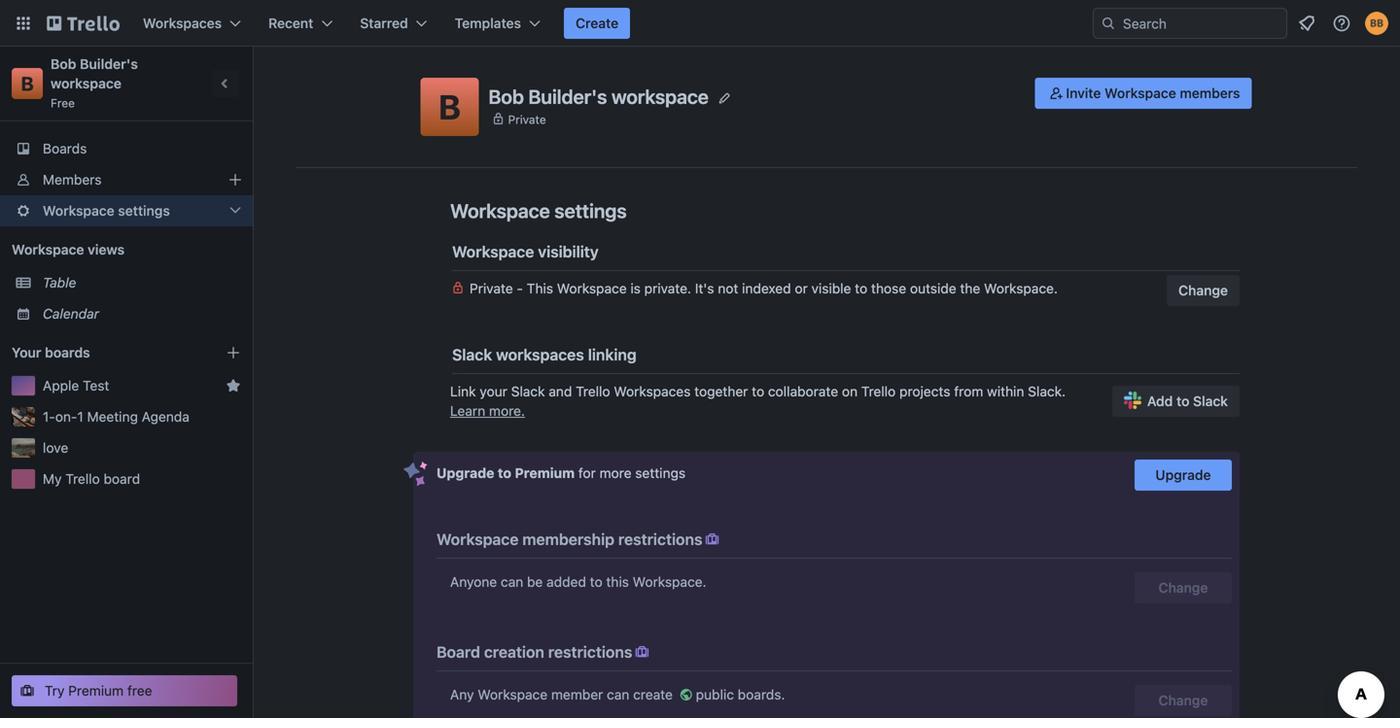 Task type: describe. For each thing, give the bounding box(es) containing it.
1 horizontal spatial sm image
[[702, 530, 722, 549]]

private for private - this workspace is private. it's not indexed or visible to those outside the workspace.
[[470, 281, 513, 297]]

add board image
[[226, 345, 241, 361]]

your boards
[[12, 345, 90, 361]]

your
[[12, 345, 41, 361]]

starred button
[[348, 8, 439, 39]]

b link
[[12, 68, 43, 99]]

open information menu image
[[1332, 14, 1352, 33]]

workspace for bob builder's workspace free
[[51, 75, 122, 91]]

those
[[871, 281, 906, 297]]

0 vertical spatial change
[[1179, 282, 1228, 298]]

2 horizontal spatial trello
[[861, 384, 896, 400]]

workspace membership restrictions
[[437, 530, 702, 549]]

on-
[[55, 409, 77, 425]]

workspace visibility
[[452, 243, 599, 261]]

membership
[[522, 530, 614, 549]]

projects
[[899, 384, 950, 400]]

indexed
[[742, 281, 791, 297]]

slack workspaces linking
[[452, 346, 637, 364]]

recent button
[[257, 8, 344, 39]]

boards link
[[0, 133, 253, 164]]

or
[[795, 281, 808, 297]]

the
[[960, 281, 980, 297]]

members
[[1180, 85, 1240, 101]]

2 horizontal spatial settings
[[635, 465, 686, 481]]

linking
[[588, 346, 637, 364]]

added
[[547, 574, 586, 590]]

anyone can be added to this workspace.
[[450, 574, 706, 590]]

builder's for bob builder's workspace
[[528, 85, 607, 108]]

slack for add
[[1193, 393, 1228, 409]]

bob builder's workspace link
[[51, 56, 141, 91]]

try premium free
[[45, 683, 152, 699]]

my trello board
[[43, 471, 140, 487]]

from
[[954, 384, 983, 400]]

upgrade for upgrade
[[1155, 467, 1211, 483]]

to left those
[[855, 281, 867, 297]]

1 horizontal spatial settings
[[554, 199, 627, 222]]

upgrade button
[[1135, 460, 1232, 491]]

bob for bob builder's workspace
[[489, 85, 524, 108]]

link
[[450, 384, 476, 400]]

your boards with 4 items element
[[12, 341, 196, 365]]

add
[[1147, 393, 1173, 409]]

Search field
[[1116, 9, 1286, 38]]

within
[[987, 384, 1024, 400]]

boards
[[43, 140, 87, 157]]

1 vertical spatial can
[[607, 687, 629, 703]]

workspaces inside popup button
[[143, 15, 222, 31]]

more
[[599, 465, 632, 481]]

bob for bob builder's workspace free
[[51, 56, 76, 72]]

sm image inside invite workspace members button
[[1047, 84, 1066, 103]]

anyone
[[450, 574, 497, 590]]

create
[[633, 687, 673, 703]]

collaborate
[[768, 384, 838, 400]]

together
[[694, 384, 748, 400]]

workspace up anyone
[[437, 530, 519, 549]]

workspace down the creation
[[478, 687, 548, 703]]

member
[[551, 687, 603, 703]]

any
[[450, 687, 474, 703]]

templates button
[[443, 8, 552, 39]]

to inside add to slack link
[[1177, 393, 1190, 409]]

this
[[527, 281, 553, 297]]

on
[[842, 384, 858, 400]]

public boards.
[[696, 687, 785, 703]]

1-on-1 meeting agenda link
[[43, 407, 241, 427]]

visibility
[[538, 243, 599, 261]]

apple test link
[[43, 376, 218, 396]]

for
[[578, 465, 596, 481]]

members link
[[0, 164, 253, 195]]

be
[[527, 574, 543, 590]]

any workspace member can create
[[450, 687, 676, 703]]

1 horizontal spatial trello
[[576, 384, 610, 400]]

workspace up table
[[12, 242, 84, 258]]

workspace down "visibility"
[[557, 281, 627, 297]]

recent
[[268, 15, 313, 31]]

workspaces
[[496, 346, 584, 364]]

1 vertical spatial workspace.
[[633, 574, 706, 590]]

table
[[43, 275, 76, 291]]

bob builder (bobbuilder40) image
[[1365, 12, 1388, 35]]

private for private
[[508, 113, 546, 126]]

my trello board link
[[43, 470, 241, 489]]

create button
[[564, 8, 630, 39]]

workspace views
[[12, 242, 125, 258]]

workspace up workspace visibility
[[450, 199, 550, 222]]

love link
[[43, 439, 241, 458]]

workspace navigation collapse icon image
[[212, 70, 239, 97]]

learn
[[450, 403, 485, 419]]

b button
[[421, 78, 479, 136]]

free
[[127, 683, 152, 699]]

boards.
[[738, 687, 785, 703]]

workspace up -
[[452, 243, 534, 261]]

my
[[43, 471, 62, 487]]

apple
[[43, 378, 79, 394]]

1 vertical spatial change
[[1159, 580, 1208, 596]]

1
[[77, 409, 83, 425]]

views
[[88, 242, 125, 258]]

it's
[[695, 281, 714, 297]]

love
[[43, 440, 68, 456]]

bob builder's workspace
[[489, 85, 709, 108]]

apple test
[[43, 378, 109, 394]]

workspace for bob builder's workspace
[[612, 85, 709, 108]]

not
[[718, 281, 738, 297]]

change link
[[1135, 685, 1232, 717]]



Task type: locate. For each thing, give the bounding box(es) containing it.
1 vertical spatial private
[[470, 281, 513, 297]]

can left create
[[607, 687, 629, 703]]

board creation restrictions
[[437, 643, 632, 662]]

your
[[480, 384, 507, 400]]

1 horizontal spatial workspace.
[[984, 281, 1058, 297]]

workspaces inside link your slack and trello workspaces together to collaborate on trello projects from within slack. learn more.
[[614, 384, 691, 400]]

slack up link on the bottom left of page
[[452, 346, 492, 364]]

change button
[[1167, 275, 1240, 306], [1135, 573, 1232, 604]]

creation
[[484, 643, 544, 662]]

boards
[[45, 345, 90, 361]]

workspace right invite
[[1105, 85, 1176, 101]]

bob inside bob builder's workspace free
[[51, 56, 76, 72]]

restrictions for workspace membership restrictions
[[618, 530, 702, 549]]

visible
[[811, 281, 851, 297]]

builder's for bob builder's workspace free
[[80, 56, 138, 72]]

0 vertical spatial bob
[[51, 56, 76, 72]]

private left -
[[470, 281, 513, 297]]

to
[[855, 281, 867, 297], [752, 384, 764, 400], [1177, 393, 1190, 409], [498, 465, 511, 481], [590, 574, 602, 590]]

try
[[45, 683, 65, 699]]

calendar
[[43, 306, 99, 322]]

restrictions for board creation restrictions
[[548, 643, 632, 662]]

b inside b button
[[439, 87, 461, 127]]

starred icon image
[[226, 378, 241, 394]]

invite
[[1066, 85, 1101, 101]]

b for b button
[[439, 87, 461, 127]]

workspace
[[51, 75, 122, 91], [612, 85, 709, 108]]

upgrade right sparkle icon
[[437, 465, 494, 481]]

private - this workspace is private. it's not indexed or visible to those outside the workspace.
[[470, 281, 1058, 297]]

0 horizontal spatial bob
[[51, 56, 76, 72]]

to down more. in the bottom of the page
[[498, 465, 511, 481]]

trello right and
[[576, 384, 610, 400]]

to right together
[[752, 384, 764, 400]]

back to home image
[[47, 8, 120, 39]]

0 horizontal spatial b
[[21, 72, 34, 95]]

0 horizontal spatial workspaces
[[143, 15, 222, 31]]

public
[[696, 687, 734, 703]]

change
[[1179, 282, 1228, 298], [1159, 580, 1208, 596], [1159, 693, 1208, 709]]

add to slack
[[1147, 393, 1228, 409]]

b
[[21, 72, 34, 95], [439, 87, 461, 127]]

calendar link
[[43, 304, 241, 324]]

trello right my
[[65, 471, 100, 487]]

b inside b link
[[21, 72, 34, 95]]

0 vertical spatial change button
[[1167, 275, 1240, 306]]

builder's inside bob builder's workspace free
[[80, 56, 138, 72]]

0 notifications image
[[1295, 12, 1318, 35]]

upgrade down add to slack link
[[1155, 467, 1211, 483]]

0 vertical spatial premium
[[515, 465, 575, 481]]

board
[[437, 643, 480, 662]]

slack.
[[1028, 384, 1066, 400]]

learn more. link
[[450, 403, 525, 419]]

1-
[[43, 409, 55, 425]]

premium inside button
[[68, 683, 124, 699]]

0 horizontal spatial sm image
[[676, 685, 696, 705]]

restrictions up this
[[618, 530, 702, 549]]

workspace inside workspace settings dropdown button
[[43, 203, 114, 219]]

bob up free
[[51, 56, 76, 72]]

workspace.
[[984, 281, 1058, 297], [633, 574, 706, 590]]

workspace settings inside workspace settings dropdown button
[[43, 203, 170, 219]]

agenda
[[142, 409, 189, 425]]

meeting
[[87, 409, 138, 425]]

0 vertical spatial builder's
[[80, 56, 138, 72]]

sparkle image
[[404, 462, 428, 487]]

1 vertical spatial workspaces
[[614, 384, 691, 400]]

to left this
[[590, 574, 602, 590]]

add to slack link
[[1112, 386, 1240, 417]]

free
[[51, 96, 75, 110]]

premium right try
[[68, 683, 124, 699]]

more.
[[489, 403, 525, 419]]

1 horizontal spatial can
[[607, 687, 629, 703]]

workspaces
[[143, 15, 222, 31], [614, 384, 691, 400]]

this
[[606, 574, 629, 590]]

0 horizontal spatial can
[[501, 574, 523, 590]]

builder's
[[80, 56, 138, 72], [528, 85, 607, 108]]

workspaces button
[[131, 8, 253, 39]]

search image
[[1101, 16, 1116, 31]]

trello
[[576, 384, 610, 400], [861, 384, 896, 400], [65, 471, 100, 487]]

settings
[[554, 199, 627, 222], [118, 203, 170, 219], [635, 465, 686, 481]]

to inside link your slack and trello workspaces together to collaborate on trello projects from within slack. learn more.
[[752, 384, 764, 400]]

workspace down members
[[43, 203, 114, 219]]

1 vertical spatial sm image
[[632, 643, 652, 662]]

workspace down primary element
[[612, 85, 709, 108]]

create
[[576, 15, 619, 31]]

1 horizontal spatial workspace
[[612, 85, 709, 108]]

1 vertical spatial sm image
[[676, 685, 696, 705]]

1 horizontal spatial upgrade
[[1155, 467, 1211, 483]]

templates
[[455, 15, 521, 31]]

upgrade to premium for more settings
[[437, 465, 686, 481]]

b down templates
[[439, 87, 461, 127]]

slack right add
[[1193, 393, 1228, 409]]

0 vertical spatial workspace.
[[984, 281, 1058, 297]]

private down bob builder's workspace
[[508, 113, 546, 126]]

workspace
[[1105, 85, 1176, 101], [450, 199, 550, 222], [43, 203, 114, 219], [12, 242, 84, 258], [452, 243, 534, 261], [557, 281, 627, 297], [437, 530, 519, 549], [478, 687, 548, 703]]

sm image
[[1047, 84, 1066, 103], [632, 643, 652, 662]]

1 horizontal spatial slack
[[511, 384, 545, 400]]

primary element
[[0, 0, 1400, 47]]

invite workspace members
[[1066, 85, 1240, 101]]

1 horizontal spatial workspaces
[[614, 384, 691, 400]]

0 horizontal spatial premium
[[68, 683, 124, 699]]

1 horizontal spatial workspace settings
[[450, 199, 627, 222]]

1 vertical spatial restrictions
[[548, 643, 632, 662]]

bob
[[51, 56, 76, 72], [489, 85, 524, 108]]

slack inside link your slack and trello workspaces together to collaborate on trello projects from within slack. learn more.
[[511, 384, 545, 400]]

b for b link
[[21, 72, 34, 95]]

1 vertical spatial bob
[[489, 85, 524, 108]]

switch to… image
[[14, 14, 33, 33]]

is
[[630, 281, 641, 297]]

builder's down back to home image
[[80, 56, 138, 72]]

settings inside dropdown button
[[118, 203, 170, 219]]

board
[[104, 471, 140, 487]]

settings right more
[[635, 465, 686, 481]]

workspace settings button
[[0, 195, 253, 227]]

bob right b button
[[489, 85, 524, 108]]

1 vertical spatial premium
[[68, 683, 124, 699]]

workspace settings down the members link
[[43, 203, 170, 219]]

b down 'switch to…' image in the left of the page
[[21, 72, 34, 95]]

private
[[508, 113, 546, 126], [470, 281, 513, 297]]

1 horizontal spatial premium
[[515, 465, 575, 481]]

sm image
[[702, 530, 722, 549], [676, 685, 696, 705]]

upgrade inside upgrade button
[[1155, 467, 1211, 483]]

link your slack and trello workspaces together to collaborate on trello projects from within slack. learn more.
[[450, 384, 1066, 419]]

0 vertical spatial restrictions
[[618, 530, 702, 549]]

0 vertical spatial private
[[508, 113, 546, 126]]

workspace. right this
[[633, 574, 706, 590]]

starred
[[360, 15, 408, 31]]

1 horizontal spatial bob
[[489, 85, 524, 108]]

workspace. right the
[[984, 281, 1058, 297]]

workspace settings up workspace visibility
[[450, 199, 627, 222]]

0 horizontal spatial settings
[[118, 203, 170, 219]]

builder's down create button on the left top of the page
[[528, 85, 607, 108]]

slack for link
[[511, 384, 545, 400]]

and
[[549, 384, 572, 400]]

0 horizontal spatial builder's
[[80, 56, 138, 72]]

invite workspace members button
[[1035, 78, 1252, 109]]

1 vertical spatial builder's
[[528, 85, 607, 108]]

trello right on
[[861, 384, 896, 400]]

can left be
[[501, 574, 523, 590]]

0 horizontal spatial sm image
[[632, 643, 652, 662]]

try premium free button
[[12, 676, 237, 707]]

1-on-1 meeting agenda
[[43, 409, 189, 425]]

0 horizontal spatial slack
[[452, 346, 492, 364]]

upgrade for upgrade to premium for more settings
[[437, 465, 494, 481]]

table link
[[43, 273, 241, 293]]

settings down the members link
[[118, 203, 170, 219]]

0 vertical spatial sm image
[[1047, 84, 1066, 103]]

can
[[501, 574, 523, 590], [607, 687, 629, 703]]

0 horizontal spatial workspace
[[51, 75, 122, 91]]

upgrade
[[437, 465, 494, 481], [1155, 467, 1211, 483]]

0 horizontal spatial workspace settings
[[43, 203, 170, 219]]

premium
[[515, 465, 575, 481], [68, 683, 124, 699]]

to right add
[[1177, 393, 1190, 409]]

premium left for
[[515, 465, 575, 481]]

1 vertical spatial change button
[[1135, 573, 1232, 604]]

workspaces up workspace navigation collapse icon
[[143, 15, 222, 31]]

2 horizontal spatial slack
[[1193, 393, 1228, 409]]

restrictions
[[618, 530, 702, 549], [548, 643, 632, 662]]

0 horizontal spatial trello
[[65, 471, 100, 487]]

slack up more. in the bottom of the page
[[511, 384, 545, 400]]

workspace settings
[[450, 199, 627, 222], [43, 203, 170, 219]]

workspace inside bob builder's workspace free
[[51, 75, 122, 91]]

0 vertical spatial sm image
[[702, 530, 722, 549]]

private.
[[644, 281, 691, 297]]

workspace up free
[[51, 75, 122, 91]]

test
[[83, 378, 109, 394]]

1 horizontal spatial builder's
[[528, 85, 607, 108]]

-
[[517, 281, 523, 297]]

0 horizontal spatial workspace.
[[633, 574, 706, 590]]

1 horizontal spatial b
[[439, 87, 461, 127]]

settings up "visibility"
[[554, 199, 627, 222]]

0 horizontal spatial upgrade
[[437, 465, 494, 481]]

workspaces down linking
[[614, 384, 691, 400]]

workspace inside invite workspace members button
[[1105, 85, 1176, 101]]

1 horizontal spatial sm image
[[1047, 84, 1066, 103]]

0 vertical spatial workspaces
[[143, 15, 222, 31]]

2 vertical spatial change
[[1159, 693, 1208, 709]]

0 vertical spatial can
[[501, 574, 523, 590]]

outside
[[910, 281, 956, 297]]

restrictions up member
[[548, 643, 632, 662]]



Task type: vqa. For each thing, say whether or not it's contained in the screenshot.
"-
no



